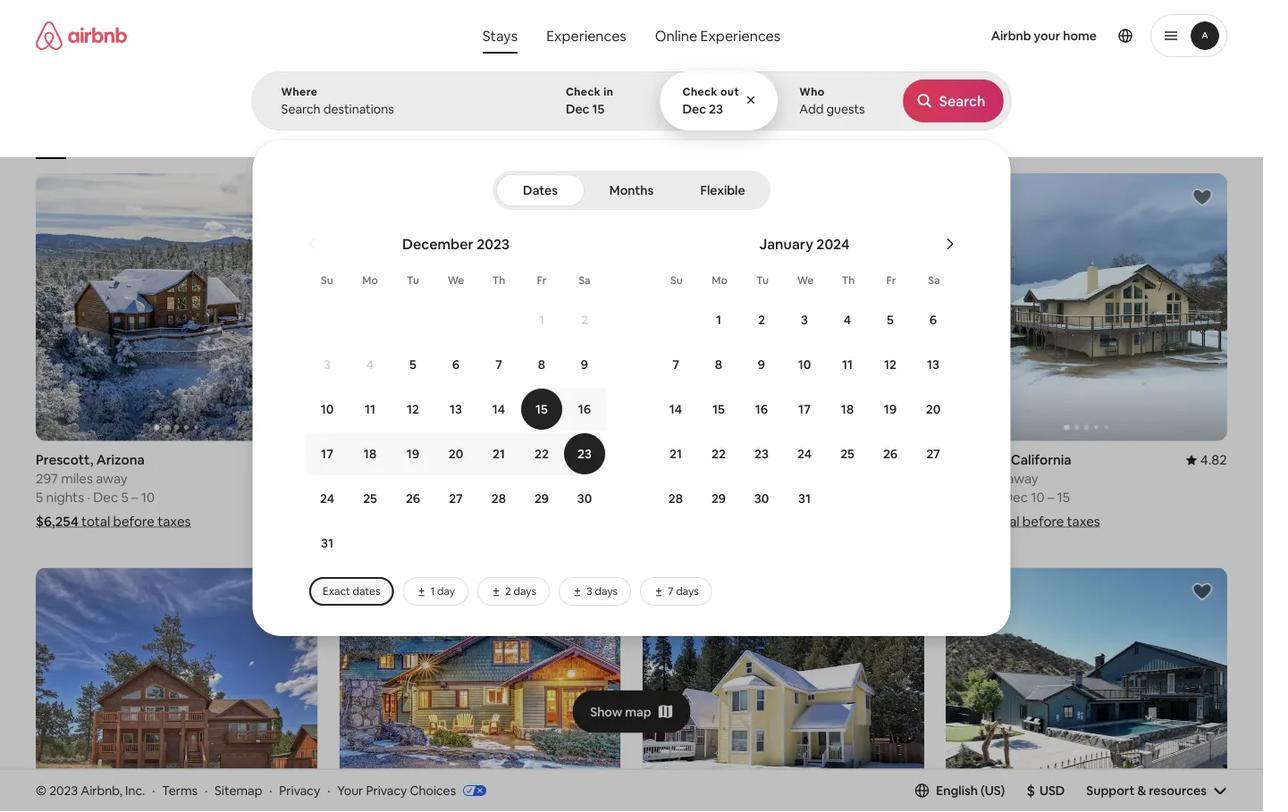 Task type: locate. For each thing, give the bounding box(es) containing it.
1 days from the left
[[514, 585, 537, 599]]

check inside check out dec 23
[[683, 85, 718, 99]]

1 5 nights from the left
[[339, 489, 388, 507]]

days for 7 days
[[676, 585, 699, 599]]

1 – from the left
[[131, 489, 138, 507]]

check left out
[[683, 85, 718, 99]]

31 button up exact
[[306, 522, 349, 565]]

miles down orderville,
[[366, 470, 398, 488]]

1 check from the left
[[566, 85, 601, 99]]

10 inside oakhurst, california 340 miles away dec 10 – 15 total before taxes
[[1031, 489, 1045, 507]]

4.82 out of 5 average rating image
[[1186, 452, 1228, 469]]

26 button down the utah
[[392, 478, 435, 520]]

privacy left your
[[279, 783, 320, 799]]

nights for dec 5 – 10
[[349, 489, 388, 507]]

arizona for williams,
[[701, 452, 750, 469]]

1 fr from the left
[[537, 274, 547, 288]]

away inside prescott, arizona 297 miles away 5 nights · dec 5 – 10 $6,254 total before taxes
[[96, 470, 128, 488]]

january
[[760, 235, 814, 253]]

25 button left 4.76 out of 5 average rating image
[[826, 433, 869, 476]]

21 button right 5.0
[[655, 433, 698, 476]]

1 22 from the left
[[535, 446, 549, 462]]

0 horizontal spatial 4 button
[[349, 343, 392, 386]]

0 horizontal spatial 17
[[321, 446, 333, 462]]

27
[[927, 446, 941, 462], [449, 491, 463, 507]]

2 vertical spatial 12
[[745, 489, 758, 507]]

0 horizontal spatial before
[[113, 513, 155, 531]]

1 arizona from the left
[[96, 452, 145, 469]]

2 horizontal spatial days
[[676, 585, 699, 599]]

30 right jan at bottom right
[[755, 491, 769, 507]]

away for california
[[1007, 470, 1039, 488]]

away for arizona
[[96, 470, 128, 488]]

1 vertical spatial 2023
[[49, 783, 78, 799]]

21
[[493, 446, 505, 462], [670, 446, 682, 462]]

26 left the oakhurst,
[[883, 446, 898, 462]]

1 16 from the left
[[578, 402, 591, 418]]

1 horizontal spatial 31
[[799, 491, 811, 507]]

5 nights
[[339, 489, 388, 507], [643, 489, 691, 507]]

1 horizontal spatial 21
[[670, 446, 682, 462]]

1 vertical spatial 12
[[407, 402, 419, 418]]

days right 3 days on the left bottom
[[676, 585, 699, 599]]

miles inside oakhurst, california 340 miles away dec 10 – 15 total before taxes
[[972, 470, 1004, 488]]

countryside
[[721, 132, 784, 146]]

arizona up jan 7 – 12 on the right
[[701, 452, 750, 469]]

1 horizontal spatial arizona
[[701, 452, 750, 469]]

1 vertical spatial 19
[[407, 446, 420, 462]]

3 away from the left
[[1007, 470, 1039, 488]]

2023 right ©
[[49, 783, 78, 799]]

20 button up the dec 5 – 10
[[435, 433, 478, 476]]

5 nights for dec 5 – 10
[[339, 489, 388, 507]]

check inside check in dec 15
[[566, 85, 601, 99]]

dec inside check in dec 15
[[566, 101, 590, 117]]

miles inside orderville, utah 400 miles away
[[366, 470, 398, 488]]

14 for 2nd 14 button from the left
[[670, 402, 682, 418]]

1 23 button from the left
[[563, 433, 606, 476]]

1 vertical spatial 25 button
[[349, 478, 392, 520]]

23 up jan 7 – 12 on the right
[[755, 446, 769, 462]]

2 21 from the left
[[670, 446, 682, 462]]

0 vertical spatial 4
[[844, 312, 851, 328]]

16 button up 5.0 out of 5 average rating image
[[563, 388, 606, 431]]

1 horizontal spatial su
[[671, 274, 683, 288]]

dec up mansions
[[566, 101, 590, 117]]

flexible
[[701, 182, 745, 199]]

experiences inside button
[[547, 26, 627, 45]]

1 28 from the left
[[492, 491, 506, 507]]

2 22 button from the left
[[698, 433, 740, 476]]

0 vertical spatial 3
[[801, 312, 808, 328]]

22 up jan at bottom right
[[712, 446, 726, 462]]

23 left 5.0
[[578, 446, 592, 462]]

2023 inside calendar application
[[477, 235, 510, 253]]

31 up exact
[[321, 536, 334, 552]]

2 sa from the left
[[928, 274, 941, 288]]

1 horizontal spatial 30
[[755, 491, 769, 507]]

0 horizontal spatial 9 button
[[563, 343, 606, 386]]

dec 5 – 10
[[397, 489, 458, 507]]

1 horizontal spatial 14
[[670, 402, 682, 418]]

– inside oakhurst, california 340 miles away dec 10 – 15 total before taxes
[[1048, 489, 1055, 507]]

30 down 5.0 out of 5 average rating image
[[577, 491, 592, 507]]

2 28 from the left
[[669, 491, 683, 507]]

1 horizontal spatial 23
[[709, 101, 723, 117]]

1 horizontal spatial 12 button
[[869, 343, 912, 386]]

28 right the dec 5 – 10
[[492, 491, 506, 507]]

2 5 nights from the left
[[643, 489, 691, 507]]

2 30 from the left
[[755, 491, 769, 507]]

away down the utah
[[401, 470, 433, 488]]

5 nights for jan 7 – 12
[[643, 489, 691, 507]]

297
[[36, 470, 58, 488]]

stays tab panel
[[252, 72, 1264, 637]]

20 button up 4.76
[[912, 388, 955, 431]]

before
[[113, 513, 155, 531], [1023, 513, 1064, 531]]

1 total from the left
[[81, 513, 110, 531]]

–
[[131, 489, 138, 507], [435, 489, 441, 507], [735, 489, 742, 507], [1048, 489, 1055, 507]]

0 horizontal spatial 22 button
[[520, 433, 563, 476]]

1 horizontal spatial 16
[[756, 402, 768, 418]]

1 2 button from the left
[[563, 299, 606, 342]]

2 days from the left
[[595, 585, 618, 599]]

22
[[535, 446, 549, 462], [712, 446, 726, 462]]

1 vertical spatial 17 button
[[306, 433, 349, 476]]

25
[[841, 446, 855, 462], [363, 491, 377, 507]]

31 right jan 7 – 12 on the right
[[799, 491, 811, 507]]

1 horizontal spatial 18 button
[[826, 388, 869, 431]]

28 button right the dec 5 – 10
[[478, 478, 520, 520]]

2 away from the left
[[401, 470, 433, 488]]

28
[[492, 491, 506, 507], [669, 491, 683, 507]]

experiences up out
[[701, 26, 781, 45]]

· right inc.
[[152, 783, 155, 799]]

15 inside oakhurst, california 340 miles away dec 10 – 15 total before taxes
[[1057, 489, 1070, 507]]

1 29 from the left
[[535, 491, 549, 507]]

1 horizontal spatial 4
[[844, 312, 851, 328]]

19 for top the 19 button
[[884, 402, 897, 418]]

12
[[884, 357, 897, 373], [407, 402, 419, 418], [745, 489, 758, 507]]

21 right the utah
[[493, 446, 505, 462]]

2 2 button from the left
[[740, 299, 783, 342]]

2023 for december
[[477, 235, 510, 253]]

30 button
[[563, 478, 606, 520], [740, 478, 783, 520]]

we down december 2023
[[448, 274, 464, 288]]

19 right orderville,
[[407, 446, 420, 462]]

26 button
[[869, 433, 912, 476], [392, 478, 435, 520]]

– inside prescott, arizona 297 miles away 5 nights · dec 5 – 10 $6,254 total before taxes
[[131, 489, 138, 507]]

away right 297
[[96, 470, 128, 488]]

1 9 from the left
[[581, 357, 589, 373]]

jan 7 – 12
[[700, 489, 758, 507]]

$ usd
[[1027, 782, 1065, 800]]

19 button up the dec 5 – 10
[[392, 433, 435, 476]]

1 vertical spatial 11
[[365, 402, 376, 418]]

days left 7 days
[[595, 585, 618, 599]]

4.9 out of 5 average rating image
[[284, 452, 318, 469]]

total right $6,254
[[81, 513, 110, 531]]

miles for 400
[[366, 470, 398, 488]]

26 button left 340
[[869, 433, 912, 476]]

1 vertical spatial 3
[[324, 357, 331, 373]]

0 horizontal spatial 2 button
[[563, 299, 606, 342]]

tu
[[407, 274, 419, 288], [757, 274, 769, 288]]

0 vertical spatial 24 button
[[783, 433, 826, 476]]

0 horizontal spatial 29 button
[[520, 478, 563, 520]]

days
[[514, 585, 537, 599], [595, 585, 618, 599], [676, 585, 699, 599]]

2 29 from the left
[[712, 491, 726, 507]]

30 for 2nd 30 button from left
[[755, 491, 769, 507]]

· right 'terms' link at the bottom
[[205, 783, 208, 799]]

2 14 from the left
[[670, 402, 682, 418]]

th down december 2023
[[492, 274, 506, 288]]

1 horizontal spatial before
[[1023, 513, 1064, 531]]

before inside oakhurst, california 340 miles away dec 10 – 15 total before taxes
[[1023, 513, 1064, 531]]

4 – from the left
[[1048, 489, 1055, 507]]

Where field
[[281, 101, 515, 117]]

1 horizontal spatial 19
[[884, 402, 897, 418]]

1 for december 2023
[[539, 312, 545, 328]]

5 nights down williams, at the right bottom of page
[[643, 489, 691, 507]]

0 horizontal spatial 9
[[581, 357, 589, 373]]

2 nights from the left
[[349, 489, 388, 507]]

taxes inside prescott, arizona 297 miles away 5 nights · dec 5 – 10 $6,254 total before taxes
[[158, 513, 191, 531]]

1 21 from the left
[[493, 446, 505, 462]]

arizona inside prescott, arizona 297 miles away 5 nights · dec 5 – 10 $6,254 total before taxes
[[96, 452, 145, 469]]

13
[[927, 357, 940, 373], [450, 402, 462, 418]]

dec inside prescott, arizona 297 miles away 5 nights · dec 5 – 10 $6,254 total before taxes
[[93, 489, 118, 507]]

2 23 button from the left
[[740, 433, 783, 476]]

0 horizontal spatial 3 button
[[306, 343, 349, 386]]

terms link
[[162, 783, 198, 799]]

2 button for january 2024
[[740, 299, 783, 342]]

profile element
[[811, 0, 1228, 72]]

days left add to wishlist: idyllwild-pine cove, california image
[[514, 585, 537, 599]]

2 tu from the left
[[757, 274, 769, 288]]

18 button
[[826, 388, 869, 431], [349, 433, 392, 476]]

4.82
[[1201, 452, 1228, 469]]

0 horizontal spatial 23 button
[[563, 433, 606, 476]]

1 horizontal spatial 19 button
[[869, 388, 912, 431]]

0 horizontal spatial 30 button
[[563, 478, 606, 520]]

1 horizontal spatial mo
[[712, 274, 728, 288]]

22 button
[[520, 433, 563, 476], [698, 433, 740, 476]]

1 horizontal spatial days
[[595, 585, 618, 599]]

1 button for january 2024
[[698, 299, 740, 342]]

None search field
[[252, 0, 1264, 637]]

tu down january
[[757, 274, 769, 288]]

experiences
[[547, 26, 627, 45], [701, 26, 781, 45]]

1 miles from the left
[[61, 470, 93, 488]]

25 button down orderville,
[[349, 478, 392, 520]]

31 button right jan 7 – 12 on the right
[[783, 478, 826, 520]]

1 vertical spatial 25
[[363, 491, 377, 507]]

3 days from the left
[[676, 585, 699, 599]]

0 horizontal spatial 6 button
[[435, 343, 478, 386]]

2 horizontal spatial 1
[[716, 312, 722, 328]]

tab list containing dates
[[496, 171, 767, 210]]

none search field containing stays
[[252, 0, 1264, 637]]

0 horizontal spatial 26
[[406, 491, 420, 507]]

23 down out
[[709, 101, 723, 117]]

1 horizontal spatial 31 button
[[783, 478, 826, 520]]

28 button left jan at bottom right
[[655, 478, 698, 520]]

0 horizontal spatial away
[[96, 470, 128, 488]]

26
[[883, 446, 898, 462], [406, 491, 420, 507]]

th down 2024
[[842, 274, 855, 288]]

group
[[36, 89, 919, 159], [36, 173, 318, 441], [339, 173, 621, 441], [643, 173, 924, 441], [946, 173, 1228, 441], [36, 568, 318, 813], [339, 568, 621, 813], [643, 568, 924, 813], [946, 568, 1228, 813]]

check left "in"
[[566, 85, 601, 99]]

th
[[492, 274, 506, 288], [842, 274, 855, 288]]

0 vertical spatial 12
[[884, 357, 897, 373]]

su
[[321, 274, 333, 288], [671, 274, 683, 288]]

taxes inside oakhurst, california 340 miles away dec 10 – 15 total before taxes
[[1067, 513, 1101, 531]]

total inside prescott, arizona 297 miles away 5 nights · dec 5 – 10 $6,254 total before taxes
[[81, 513, 110, 531]]

27 button
[[912, 433, 955, 476], [435, 478, 478, 520]]

1 before from the left
[[113, 513, 155, 531]]

26 down orderville, utah 400 miles away
[[406, 491, 420, 507]]

before down california
[[1023, 513, 1064, 531]]

miles down prescott, at the bottom of the page
[[61, 470, 93, 488]]

21 button right the utah
[[478, 433, 520, 476]]

experiences up "in"
[[547, 26, 627, 45]]

5 button
[[869, 299, 912, 342], [392, 343, 435, 386]]

before right $6,254
[[113, 513, 155, 531]]

privacy right your
[[366, 783, 407, 799]]

0 horizontal spatial 19
[[407, 446, 420, 462]]

miles
[[61, 470, 93, 488], [366, 470, 398, 488], [972, 470, 1004, 488]]

tab list
[[496, 171, 767, 210]]

nights up $6,254
[[46, 489, 84, 507]]

1 1 button from the left
[[520, 299, 563, 342]]

24
[[798, 446, 812, 462], [320, 491, 334, 507]]

miles for 297
[[61, 470, 93, 488]]

2023 right december
[[477, 235, 510, 253]]

16 button up 'williams, arizona'
[[740, 388, 783, 431]]

15
[[592, 101, 605, 117], [536, 402, 548, 418], [713, 402, 725, 418], [1057, 489, 1070, 507]]

airbnb
[[991, 28, 1032, 44]]

1 horizontal spatial 27 button
[[912, 433, 955, 476]]

1 we from the left
[[448, 274, 464, 288]]

2 9 from the left
[[758, 357, 766, 373]]

1 vertical spatial 24
[[320, 491, 334, 507]]

1 horizontal spatial 10 button
[[783, 343, 826, 386]]

9 button
[[563, 343, 606, 386], [740, 343, 783, 386]]

19 up 4.76 out of 5 average rating image
[[884, 402, 897, 418]]

2 miles from the left
[[366, 470, 398, 488]]

add to wishlist: hurricane, arizona image
[[1192, 582, 1214, 603]]

30 button down 5.0 out of 5 average rating image
[[563, 478, 606, 520]]

0 horizontal spatial 12 button
[[392, 388, 435, 431]]

0 horizontal spatial experiences
[[547, 26, 627, 45]]

· down prescott, at the bottom of the page
[[87, 489, 90, 507]]

check for 15
[[566, 85, 601, 99]]

1 vertical spatial 13 button
[[435, 388, 478, 431]]

0 horizontal spatial 27
[[449, 491, 463, 507]]

tu down december
[[407, 274, 419, 288]]

total
[[81, 513, 110, 531], [991, 513, 1020, 531]]

calendar application
[[274, 216, 1264, 571]]

0 vertical spatial 20 button
[[912, 388, 955, 431]]

1 vertical spatial 27
[[449, 491, 463, 507]]

away inside orderville, utah 400 miles away
[[401, 470, 433, 488]]

1 30 from the left
[[577, 491, 592, 507]]

3 nights from the left
[[653, 489, 691, 507]]

20 button
[[912, 388, 955, 431], [435, 433, 478, 476]]

nights
[[46, 489, 84, 507], [349, 489, 388, 507], [653, 489, 691, 507]]

2 total from the left
[[991, 513, 1020, 531]]

1 horizontal spatial fr
[[887, 274, 896, 288]]

0 horizontal spatial 7 button
[[478, 343, 520, 386]]

check out dec 23
[[683, 85, 740, 117]]

2 for december 2023
[[581, 312, 588, 328]]

0 horizontal spatial 4
[[367, 357, 374, 373]]

arizona right prescott, at the bottom of the page
[[96, 452, 145, 469]]

1 privacy from the left
[[279, 783, 320, 799]]

16
[[578, 402, 591, 418], [756, 402, 768, 418]]

2 before from the left
[[1023, 513, 1064, 531]]

3 for right 3 button
[[801, 312, 808, 328]]

·
[[87, 489, 90, 507], [152, 783, 155, 799], [205, 783, 208, 799], [269, 783, 272, 799], [327, 783, 330, 799]]

2 taxes from the left
[[1067, 513, 1101, 531]]

2 check from the left
[[683, 85, 718, 99]]

away
[[96, 470, 128, 488], [401, 470, 433, 488], [1007, 470, 1039, 488]]

nights down 400
[[349, 489, 388, 507]]

0 horizontal spatial 26 button
[[392, 478, 435, 520]]

miles down the oakhurst,
[[972, 470, 1004, 488]]

show map button
[[573, 691, 691, 734]]

2023 for ©
[[49, 783, 78, 799]]

1 tu from the left
[[407, 274, 419, 288]]

21 right 5.0
[[670, 446, 682, 462]]

away down california
[[1007, 470, 1039, 488]]

check for 23
[[683, 85, 718, 99]]

14 for 1st 14 button from left
[[493, 402, 505, 418]]

2 privacy from the left
[[366, 783, 407, 799]]

1 7 button from the left
[[478, 343, 520, 386]]

online experiences
[[655, 26, 781, 45]]

dec down prescott, at the bottom of the page
[[93, 489, 118, 507]]

your privacy choices link
[[337, 783, 487, 800]]

0 horizontal spatial 21
[[493, 446, 505, 462]]

sa
[[579, 274, 591, 288], [928, 274, 941, 288]]

2 15 button from the left
[[698, 388, 740, 431]]

stays
[[483, 26, 518, 45]]

5 nights down 400
[[339, 489, 388, 507]]

0 horizontal spatial 8
[[538, 357, 546, 373]]

22 button left 5.0 out of 5 average rating image
[[520, 433, 563, 476]]

2 14 button from the left
[[655, 388, 698, 431]]

25 left 4.76 out of 5 average rating image
[[841, 446, 855, 462]]

0 horizontal spatial 5 nights
[[339, 489, 388, 507]]

1 vertical spatial 26
[[406, 491, 420, 507]]

1 horizontal spatial 9
[[758, 357, 766, 373]]

0 horizontal spatial 18 button
[[349, 433, 392, 476]]

1 vertical spatial 19 button
[[392, 433, 435, 476]]

0 vertical spatial 13 button
[[912, 343, 955, 386]]

22 for 2nd 22 button
[[712, 446, 726, 462]]

total down the oakhurst,
[[991, 513, 1020, 531]]

add to wishlist: idyllwild-pine cove, california image
[[585, 582, 607, 603]]

11 for the bottommost 11 button
[[365, 402, 376, 418]]

2 30 button from the left
[[740, 478, 783, 520]]

1 horizontal spatial 26 button
[[869, 433, 912, 476]]

mo
[[362, 274, 378, 288], [712, 274, 728, 288]]

1 14 from the left
[[493, 402, 505, 418]]

we down january 2024
[[797, 274, 814, 288]]

3
[[801, 312, 808, 328], [324, 357, 331, 373], [587, 585, 593, 599]]

2 1 button from the left
[[698, 299, 740, 342]]

0 horizontal spatial 28
[[492, 491, 506, 507]]

1 horizontal spatial 20
[[926, 402, 941, 418]]

25 down orderville, utah 400 miles away
[[363, 491, 377, 507]]

dec
[[566, 101, 590, 117], [683, 101, 707, 117], [93, 489, 118, 507], [397, 489, 422, 507], [1003, 489, 1028, 507]]

23 button up jan 7 – 12 on the right
[[740, 433, 783, 476]]

1 horizontal spatial 5 button
[[869, 299, 912, 342]]

22 button up jan at bottom right
[[698, 433, 740, 476]]

15 button
[[520, 388, 563, 431], [698, 388, 740, 431]]

1 vertical spatial 11 button
[[349, 388, 392, 431]]

25 for bottommost "25" 'button'
[[363, 491, 377, 507]]

dec up total before taxes button
[[1003, 489, 1028, 507]]

0 vertical spatial 11 button
[[826, 343, 869, 386]]

2 arizona from the left
[[701, 452, 750, 469]]

0 horizontal spatial check
[[566, 85, 601, 99]]

1 nights from the left
[[46, 489, 84, 507]]

2 22 from the left
[[712, 446, 726, 462]]

1 horizontal spatial 2023
[[477, 235, 510, 253]]

miles inside prescott, arizona 297 miles away 5 nights · dec 5 – 10 $6,254 total before taxes
[[61, 470, 93, 488]]

1 horizontal spatial 29 button
[[698, 478, 740, 520]]

1 horizontal spatial 11
[[842, 357, 853, 373]]

1 away from the left
[[96, 470, 128, 488]]

nights down williams, at the right bottom of page
[[653, 489, 691, 507]]

0 horizontal spatial 15 button
[[520, 388, 563, 431]]

who
[[800, 85, 825, 99]]

6
[[930, 312, 937, 328], [452, 357, 460, 373]]

1 horizontal spatial 26
[[883, 446, 898, 462]]

0 vertical spatial 31
[[799, 491, 811, 507]]

23 button left williams, at the right bottom of page
[[563, 433, 606, 476]]

23 button
[[563, 433, 606, 476], [740, 433, 783, 476]]

19
[[884, 402, 897, 418], [407, 446, 420, 462]]

0 vertical spatial 18
[[841, 402, 854, 418]]

2 21 button from the left
[[655, 433, 698, 476]]

away inside oakhurst, california 340 miles away dec 10 – 15 total before taxes
[[1007, 470, 1039, 488]]

1 horizontal spatial we
[[797, 274, 814, 288]]

28 button
[[478, 478, 520, 520], [655, 478, 698, 520]]

8 button
[[520, 343, 563, 386], [698, 343, 740, 386]]

0 vertical spatial 4 button
[[826, 299, 869, 342]]

19 button up 4.76 out of 5 average rating image
[[869, 388, 912, 431]]

dec inside check out dec 23
[[683, 101, 707, 117]]

1
[[539, 312, 545, 328], [716, 312, 722, 328], [431, 585, 435, 599]]

30 button right jan at bottom right
[[740, 478, 783, 520]]

the
[[312, 132, 329, 146]]

1 16 button from the left
[[563, 388, 606, 431]]

18 for the right 18 button
[[841, 402, 854, 418]]

22 left 5.0 out of 5 average rating image
[[535, 446, 549, 462]]

2 16 from the left
[[756, 402, 768, 418]]

28 left jan at bottom right
[[669, 491, 683, 507]]

1 horizontal spatial miles
[[366, 470, 398, 488]]

1 experiences from the left
[[547, 26, 627, 45]]

1 taxes from the left
[[158, 513, 191, 531]]

3 miles from the left
[[972, 470, 1004, 488]]

4.76 out of 5 average rating image
[[883, 452, 924, 469]]

arizona
[[96, 452, 145, 469], [701, 452, 750, 469]]

dec up 'treehouses'
[[683, 101, 707, 117]]

· left your
[[327, 783, 330, 799]]



Task type: describe. For each thing, give the bounding box(es) containing it.
2 horizontal spatial 23
[[755, 446, 769, 462]]

1 horizontal spatial 17
[[799, 402, 811, 418]]

$
[[1027, 782, 1035, 800]]

orderville, utah 400 miles away
[[339, 452, 438, 488]]

21 for 2nd 21 button
[[670, 446, 682, 462]]

1 horizontal spatial 4 button
[[826, 299, 869, 342]]

top
[[278, 132, 297, 146]]

1 horizontal spatial 11 button
[[826, 343, 869, 386]]

1 vertical spatial 26 button
[[392, 478, 435, 520]]

sitemap
[[215, 783, 262, 799]]

days for 2 days
[[514, 585, 537, 599]]

23 inside check out dec 23
[[709, 101, 723, 117]]

4.76
[[897, 452, 924, 469]]

0 vertical spatial 19 button
[[869, 388, 912, 431]]

terms · sitemap · privacy ·
[[162, 783, 330, 799]]

oakhurst, california 340 miles away dec 10 – 15 total before taxes
[[946, 452, 1101, 531]]

1 horizontal spatial 17 button
[[783, 388, 826, 431]]

arizona for prescott,
[[96, 452, 145, 469]]

(us)
[[981, 783, 1006, 799]]

2 28 button from the left
[[655, 478, 698, 520]]

2 mo from the left
[[712, 274, 728, 288]]

1 28 button from the left
[[478, 478, 520, 520]]

omg!
[[488, 132, 517, 146]]

5.0
[[602, 452, 621, 469]]

&
[[1138, 783, 1147, 799]]

1 sa from the left
[[579, 274, 591, 288]]

1 horizontal spatial 3 button
[[783, 299, 826, 342]]

iconic cities
[[389, 132, 448, 146]]

4 for the bottom 4 button
[[367, 357, 374, 373]]

jan
[[700, 489, 722, 507]]

1 horizontal spatial 24 button
[[783, 433, 826, 476]]

0 horizontal spatial 24
[[320, 491, 334, 507]]

2 7 button from the left
[[655, 343, 698, 386]]

dates button
[[496, 174, 585, 207]]

2 8 from the left
[[715, 357, 723, 373]]

support
[[1087, 783, 1135, 799]]

before inside prescott, arizona 297 miles away 5 nights · dec 5 – 10 $6,254 total before taxes
[[113, 513, 155, 531]]

1 vertical spatial 10 button
[[306, 388, 349, 431]]

0 horizontal spatial 2
[[505, 585, 511, 599]]

2 th from the left
[[842, 274, 855, 288]]

world
[[331, 132, 360, 146]]

· left privacy link
[[269, 783, 272, 799]]

0 vertical spatial 27 button
[[912, 433, 955, 476]]

1 15 button from the left
[[520, 388, 563, 431]]

who add guests
[[800, 85, 865, 117]]

0 horizontal spatial 27 button
[[435, 478, 478, 520]]

25 for right "25" 'button'
[[841, 446, 855, 462]]

0 horizontal spatial 23
[[578, 446, 592, 462]]

4 for rightmost 4 button
[[844, 312, 851, 328]]

1 vertical spatial 6
[[452, 357, 460, 373]]

1 horizontal spatial 6
[[930, 312, 937, 328]]

29 for first 29 button from the right
[[712, 491, 726, 507]]

0 vertical spatial 26
[[883, 446, 898, 462]]

december 2023
[[402, 235, 510, 253]]

27 for top 27 button
[[927, 446, 941, 462]]

privacy link
[[279, 783, 320, 799]]

1 horizontal spatial 12
[[745, 489, 758, 507]]

online experiences link
[[641, 18, 795, 54]]

flexible button
[[679, 174, 767, 207]]

english
[[937, 783, 978, 799]]

nights inside prescott, arizona 297 miles away 5 nights · dec 5 – 10 $6,254 total before taxes
[[46, 489, 84, 507]]

5.0 out of 5 average rating image
[[588, 452, 621, 469]]

0 vertical spatial 24
[[798, 446, 812, 462]]

cities
[[421, 132, 448, 146]]

0 vertical spatial 31 button
[[783, 478, 826, 520]]

exact
[[323, 585, 350, 599]]

airbnb your home
[[991, 28, 1097, 44]]

months
[[610, 182, 654, 199]]

2 su from the left
[[671, 274, 683, 288]]

your
[[1034, 28, 1061, 44]]

iconic
[[389, 132, 419, 146]]

1 button for december 2023
[[520, 299, 563, 342]]

27 for the leftmost 27 button
[[449, 491, 463, 507]]

home
[[1063, 28, 1097, 44]]

1 vertical spatial 4 button
[[349, 343, 392, 386]]

where
[[281, 85, 318, 99]]

0 horizontal spatial 1
[[431, 585, 435, 599]]

0 vertical spatial 20
[[926, 402, 941, 418]]

1 horizontal spatial 13
[[927, 357, 940, 373]]

prescott,
[[36, 452, 93, 469]]

total inside oakhurst, california 340 miles away dec 10 – 15 total before taxes
[[991, 513, 1020, 531]]

10 inside prescott, arizona 297 miles away 5 nights · dec 5 – 10 $6,254 total before taxes
[[141, 489, 155, 507]]

your privacy choices
[[337, 783, 456, 799]]

orderville,
[[339, 452, 405, 469]]

online
[[655, 26, 698, 45]]

2 16 button from the left
[[740, 388, 783, 431]]

1 horizontal spatial 20 button
[[912, 388, 955, 431]]

1 21 button from the left
[[478, 433, 520, 476]]

inc.
[[125, 783, 145, 799]]

miles for 340
[[972, 470, 1004, 488]]

2 we from the left
[[797, 274, 814, 288]]

utah
[[408, 452, 438, 469]]

guests
[[827, 101, 865, 117]]

0 horizontal spatial 5 button
[[392, 343, 435, 386]]

1 8 from the left
[[538, 357, 546, 373]]

dec down orderville, utah 400 miles away
[[397, 489, 422, 507]]

1 14 button from the left
[[478, 388, 520, 431]]

2 – from the left
[[435, 489, 441, 507]]

21 for second 21 button from right
[[493, 446, 505, 462]]

1 mo from the left
[[362, 274, 378, 288]]

3 for 3 button to the bottom
[[324, 357, 331, 373]]

williams,
[[643, 452, 699, 469]]

3 – from the left
[[735, 489, 742, 507]]

22 for 1st 22 button
[[535, 446, 549, 462]]

1 vertical spatial 18 button
[[349, 433, 392, 476]]

show
[[590, 704, 623, 720]]

18 for the bottommost 18 button
[[364, 446, 377, 462]]

display total before taxes switch
[[1180, 114, 1213, 135]]

experiences button
[[532, 18, 641, 54]]

1 for january 2024
[[716, 312, 722, 328]]

0 horizontal spatial 20
[[449, 446, 463, 462]]

2 horizontal spatial 12
[[884, 357, 897, 373]]

1 22 button from the left
[[520, 433, 563, 476]]

1 day
[[431, 585, 455, 599]]

support & resources
[[1087, 783, 1207, 799]]

340
[[946, 470, 969, 488]]

exact dates
[[323, 585, 380, 599]]

english (us) button
[[915, 783, 1006, 799]]

1 29 button from the left
[[520, 478, 563, 520]]

1 th from the left
[[492, 274, 506, 288]]

treehouses
[[634, 132, 693, 146]]

away for utah
[[401, 470, 433, 488]]

resources
[[1149, 783, 1207, 799]]

7 days
[[668, 585, 699, 599]]

days for 3 days
[[595, 585, 618, 599]]

1 8 button from the left
[[520, 343, 563, 386]]

2024
[[817, 235, 850, 253]]

out
[[721, 85, 740, 99]]

january 2024
[[760, 235, 850, 253]]

2 days
[[505, 585, 537, 599]]

400
[[339, 470, 363, 488]]

0 horizontal spatial 13
[[450, 402, 462, 418]]

1 30 button from the left
[[563, 478, 606, 520]]

30 for first 30 button from the left
[[577, 491, 592, 507]]

of
[[299, 132, 310, 146]]

stays button
[[468, 18, 532, 54]]

nights for jan 7 – 12
[[653, 489, 691, 507]]

29 for 2nd 29 button from the right
[[535, 491, 549, 507]]

check in dec 15
[[566, 85, 614, 117]]

1 vertical spatial 24 button
[[306, 478, 349, 520]]

months button
[[588, 174, 675, 207]]

1 su from the left
[[321, 274, 333, 288]]

sitemap link
[[215, 783, 262, 799]]

map
[[625, 704, 652, 720]]

2 button for december 2023
[[563, 299, 606, 342]]

©
[[36, 783, 47, 799]]

1 vertical spatial 31 button
[[306, 522, 349, 565]]

2 8 button from the left
[[698, 343, 740, 386]]

1 horizontal spatial 25 button
[[826, 433, 869, 476]]

day
[[437, 585, 455, 599]]

in
[[604, 85, 614, 99]]

1 vertical spatial 6 button
[[435, 343, 478, 386]]

0 vertical spatial 26 button
[[869, 433, 912, 476]]

california
[[1011, 452, 1072, 469]]

15 inside check in dec 15
[[592, 101, 605, 117]]

1 horizontal spatial 13 button
[[912, 343, 955, 386]]

choices
[[410, 783, 456, 799]]

2 for january 2024
[[758, 312, 765, 328]]

2 experiences from the left
[[701, 26, 781, 45]]

airbnb,
[[81, 783, 122, 799]]

add to wishlist: oakhurst, california image
[[1192, 187, 1214, 208]]

2 fr from the left
[[887, 274, 896, 288]]

2 29 button from the left
[[698, 478, 740, 520]]

your
[[337, 783, 363, 799]]

mansions
[[557, 132, 604, 146]]

· inside prescott, arizona 297 miles away 5 nights · dec 5 – 10 $6,254 total before taxes
[[87, 489, 90, 507]]

tab list inside stays tab panel
[[496, 171, 767, 210]]

3 days
[[587, 585, 618, 599]]

oakhurst,
[[946, 452, 1008, 469]]

1 vertical spatial 20 button
[[435, 433, 478, 476]]

airbnb your home link
[[981, 17, 1108, 55]]

© 2023 airbnb, inc. ·
[[36, 783, 155, 799]]

top of the world
[[278, 132, 360, 146]]

prescott, arizona 297 miles away 5 nights · dec 5 – 10 $6,254 total before taxes
[[36, 452, 191, 531]]

11 for rightmost 11 button
[[842, 357, 853, 373]]

add
[[800, 101, 824, 117]]

dates
[[523, 182, 558, 199]]

group containing iconic cities
[[36, 89, 919, 159]]

show map
[[590, 704, 652, 720]]

lake
[[826, 132, 849, 146]]

0 vertical spatial 5 button
[[869, 299, 912, 342]]

1 vertical spatial 31
[[321, 536, 334, 552]]

dec inside oakhurst, california 340 miles away dec 10 – 15 total before taxes
[[1003, 489, 1028, 507]]

0 horizontal spatial 17 button
[[306, 433, 349, 476]]

0 horizontal spatial 13 button
[[435, 388, 478, 431]]

english (us)
[[937, 783, 1006, 799]]

support & resources button
[[1087, 783, 1228, 799]]

2 vertical spatial 3
[[587, 585, 593, 599]]

2 9 button from the left
[[740, 343, 783, 386]]

0 vertical spatial 6 button
[[912, 299, 955, 342]]

december
[[402, 235, 474, 253]]

1 vertical spatial 3 button
[[306, 343, 349, 386]]

total before taxes button
[[946, 513, 1101, 531]]

$6,254
[[36, 513, 79, 531]]

0 vertical spatial 12 button
[[869, 343, 912, 386]]

1 9 button from the left
[[563, 343, 606, 386]]

4.9
[[299, 452, 318, 469]]

what can we help you find? tab list
[[468, 18, 641, 54]]

1 vertical spatial 17
[[321, 446, 333, 462]]

1 vertical spatial 12 button
[[392, 388, 435, 431]]

0 horizontal spatial 12
[[407, 402, 419, 418]]

19 for the bottommost the 19 button
[[407, 446, 420, 462]]

dates
[[353, 585, 380, 599]]



Task type: vqa. For each thing, say whether or not it's contained in the screenshot.


